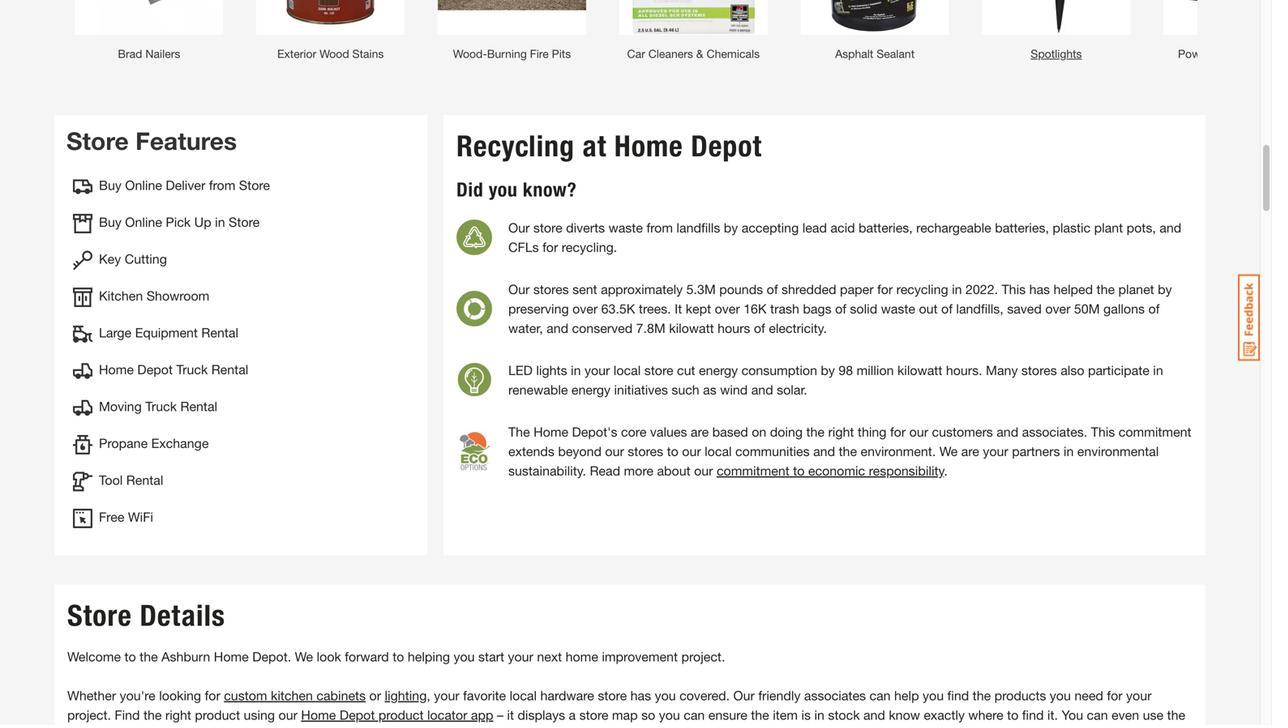 Task type: describe. For each thing, give the bounding box(es) containing it.
your left next
[[508, 649, 533, 665]]

even
[[1112, 708, 1139, 723]]

car
[[627, 47, 645, 60]]

&
[[696, 47, 703, 60]]

cabinets
[[316, 688, 366, 704]]

store inside led lights in your local store cut energy consumption by 98 million kilowatt hours. many stores also participate in renewable energy initiatives such as wind and solar.
[[644, 363, 673, 378]]

kept
[[686, 301, 711, 317]]

1 horizontal spatial are
[[961, 444, 979, 459]]

product inside , your favorite local hardware store has you covered. our friendly associates can help you find the products you need for your project. find the right product using our
[[195, 708, 240, 723]]

in right participate
[[1153, 363, 1163, 378]]

your inside the home depot's core values are based on doing the right thing for our customers and associates. this commitment extends beyond our stores to our local communities and the environment. we are your partners in environmental sustainability. read more about our
[[983, 444, 1008, 459]]

extends
[[508, 444, 554, 459]]

the left ashburn
[[140, 649, 158, 665]]

0 vertical spatial tool
[[1214, 47, 1234, 60]]

of down 16k
[[754, 321, 765, 336]]

your up even at the right bottom of the page
[[1126, 688, 1152, 704]]

acid
[[831, 220, 855, 236]]

trees.
[[639, 301, 671, 317]]

wood-burning fire pits image
[[438, 0, 586, 35]]

custom kitchen cabinets link
[[224, 688, 366, 704]]

it.
[[1047, 708, 1058, 723]]

deliver
[[166, 178, 205, 193]]

burning
[[487, 47, 527, 60]]

– it displays a store map so you can ensure the item is in stock and know exactly where to find it. you can even use the
[[67, 708, 1185, 726]]

environment.
[[861, 444, 936, 459]]

pits
[[552, 47, 571, 60]]

participate
[[1088, 363, 1150, 378]]

out
[[919, 301, 938, 317]]

50m
[[1074, 301, 1100, 317]]

the down "you're"
[[143, 708, 162, 723]]

sealant
[[877, 47, 915, 60]]

our up about
[[682, 444, 701, 459]]

brad nailers image
[[75, 0, 223, 35]]

to inside – it displays a store map so you can ensure the item is in stock and know exactly where to find it. you can even use the
[[1007, 708, 1019, 723]]

know
[[889, 708, 920, 723]]

in inside our stores sent approximately 5.3m pounds of shredded paper for recycling in 2022. this has helped the planet by preserving over 63.5k trees. it kept over 16k trash bags of solid waste out of landfills, saved over 50m gallons of water, and conserved 7.8m kilowatt hours of electricity.
[[952, 282, 962, 297]]

kilowatt inside led lights in your local store cut energy consumption by 98 million kilowatt hours. many stores also participate in renewable energy initiatives such as wind and solar.
[[897, 363, 942, 378]]

1 vertical spatial tool
[[99, 473, 123, 488]]

you up the so at the bottom of the page
[[655, 688, 676, 704]]

by inside our store diverts waste from landfills by accepting lead acid batteries, rechargeable batteries, plastic plant pots, and cfls for recycling.
[[724, 220, 738, 236]]

exterior wood stains link
[[256, 0, 405, 61]]

preserving
[[508, 301, 569, 317]]

1 vertical spatial we
[[295, 649, 313, 665]]

our up environment.
[[909, 424, 928, 440]]

has inside , your favorite local hardware store has you covered. our friendly associates can help you find the products you need for your project. find the right product using our
[[630, 688, 651, 704]]

0 vertical spatial depot
[[691, 129, 762, 164]]

2 over from the left
[[715, 301, 740, 317]]

power tool combo
[[1178, 47, 1272, 60]]

and inside our stores sent approximately 5.3m pounds of shredded paper for recycling in 2022. this has helped the planet by preserving over 63.5k trees. it kept over 16k trash bags of solid waste out of landfills, saved over 50m gallons of water, and conserved 7.8m kilowatt hours of electricity.
[[547, 321, 568, 336]]

gallons
[[1103, 301, 1145, 317]]

0 vertical spatial energy
[[699, 363, 738, 378]]

feedback link image
[[1238, 274, 1260, 362]]

covered.
[[680, 688, 730, 704]]

buy for buy online pick up in store
[[99, 214, 122, 230]]

spotlights link
[[982, 0, 1131, 61]]

rental up the wifi
[[126, 473, 163, 488]]

local inside the home depot's core values are based on doing the right thing for our customers and associates. this commitment extends beyond our stores to our local communities and the environment. we are your partners in environmental sustainability. read more about our
[[705, 444, 732, 459]]

accepting
[[742, 220, 799, 236]]

1 batteries, from the left
[[859, 220, 913, 236]]

online for pick
[[125, 214, 162, 230]]

moving
[[99, 399, 142, 414]]

the inside our stores sent approximately 5.3m pounds of shredded paper for recycling in 2022. this has helped the planet by preserving over 63.5k trees. it kept over 16k trash bags of solid waste out of landfills, saved over 50m gallons of water, and conserved 7.8m kilowatt hours of electricity.
[[1097, 282, 1115, 297]]

led
[[508, 363, 533, 378]]

,
[[427, 688, 430, 704]]

asphalt sealant image
[[801, 0, 949, 35]]

eco_image image for our stores sent approximately 5.3m pounds of shredded paper for recycling in 2022. this has helped the planet by preserving over 63.5k trees. it kept over 16k trash bags of solid waste out of landfills, saved over 50m gallons of water, and conserved 7.8m kilowatt hours of electricity.
[[456, 291, 492, 327]]

the up economic
[[839, 444, 857, 459]]

for inside our stores sent approximately 5.3m pounds of shredded paper for recycling in 2022. this has helped the planet by preserving over 63.5k trees. it kept over 16k trash bags of solid waste out of landfills, saved over 50m gallons of water, and conserved 7.8m kilowatt hours of electricity.
[[877, 282, 893, 297]]

cfls
[[508, 240, 539, 255]]

to left helping
[[393, 649, 404, 665]]

you inside – it displays a store map so you can ensure the item is in stock and know exactly where to find it. you can even use the
[[659, 708, 680, 723]]

you right did at the left
[[489, 178, 518, 201]]

spotlights image
[[982, 0, 1131, 35]]

about
[[657, 463, 690, 479]]

key cutting
[[99, 251, 167, 267]]

exterior wood stains image
[[256, 0, 405, 35]]

car cleaners & chemicals
[[627, 47, 760, 60]]

initiatives
[[614, 382, 668, 398]]

cleaners
[[648, 47, 693, 60]]

rental up exchange
[[180, 399, 217, 414]]

start
[[478, 649, 504, 665]]

power tool combo link
[[1164, 0, 1272, 61]]

forward
[[345, 649, 389, 665]]

spotlights
[[1031, 47, 1082, 60]]

propane
[[99, 436, 148, 451]]

home depot product locator app
[[301, 708, 493, 723]]

the up where
[[973, 688, 991, 704]]

renewable
[[508, 382, 568, 398]]

planet
[[1118, 282, 1154, 297]]

find
[[115, 708, 140, 723]]

helped
[[1054, 282, 1093, 297]]

lighting
[[385, 688, 427, 704]]

home down large
[[99, 362, 134, 377]]

from inside our store diverts waste from landfills by accepting lead acid batteries, rechargeable batteries, plastic plant pots, and cfls for recycling.
[[646, 220, 673, 236]]

we inside the home depot's core values are based on doing the right thing for our customers and associates. this commitment extends beyond our stores to our local communities and the environment. we are your partners in environmental sustainability. read more about our
[[939, 444, 958, 459]]

use
[[1143, 708, 1164, 723]]

home left "depot."
[[214, 649, 249, 665]]

plastic
[[1053, 220, 1091, 236]]

thing
[[858, 424, 887, 440]]

your inside led lights in your local store cut energy consumption by 98 million kilowatt hours. many stores also participate in renewable energy initiatives such as wind and solar.
[[585, 363, 610, 378]]

asphalt
[[835, 47, 873, 60]]

our up read
[[605, 444, 624, 459]]

store inside – it displays a store map so you can ensure the item is in stock and know exactly where to find it. you can even use the
[[579, 708, 608, 723]]

home depot truck rental
[[99, 362, 248, 377]]

find inside , your favorite local hardware store has you covered. our friendly associates can help you find the products you need for your project. find the right product using our
[[947, 688, 969, 704]]

–
[[497, 708, 503, 723]]

you left start
[[454, 649, 475, 665]]

of down planet
[[1148, 301, 1160, 317]]

our inside , your favorite local hardware store has you covered. our friendly associates can help you find the products you need for your project. find the right product using our
[[733, 688, 755, 704]]

98
[[839, 363, 853, 378]]

home down cabinets
[[301, 708, 336, 723]]

1 vertical spatial truck
[[145, 399, 177, 414]]

pick
[[166, 214, 191, 230]]

you up it. on the right bottom of the page
[[1050, 688, 1071, 704]]

2 batteries, from the left
[[995, 220, 1049, 236]]

the home depot's core values are based on doing the right thing for our customers and associates. this commitment extends beyond our stores to our local communities and the environment. we are your partners in environmental sustainability. read more about our
[[508, 424, 1191, 479]]

whether you're looking for custom kitchen cabinets or lighting
[[67, 688, 427, 704]]

pounds
[[719, 282, 763, 297]]

a
[[569, 708, 576, 723]]

store features
[[66, 126, 237, 155]]

beyond
[[558, 444, 602, 459]]

to down communities
[[793, 463, 805, 479]]

rental right equipment
[[201, 325, 238, 341]]

eco_image image for our store diverts waste from landfills by accepting lead acid batteries, rechargeable batteries, plastic plant pots, and cfls for recycling.
[[456, 220, 492, 255]]

help
[[894, 688, 919, 704]]

our for our stores sent approximately 5.3m pounds of shredded paper for recycling in 2022. this has helped the planet by preserving over 63.5k trees. it kept over 16k trash bags of solid waste out of landfills, saved over 50m gallons of water, and conserved 7.8m kilowatt hours of electricity.
[[508, 282, 530, 297]]

paper
[[840, 282, 874, 297]]

showroom
[[146, 288, 209, 304]]

for right looking
[[205, 688, 220, 704]]

commitment to economic responsibility link
[[717, 463, 944, 479]]

up
[[194, 214, 211, 230]]

buy online pick up in store
[[99, 214, 260, 230]]

rechargeable
[[916, 220, 991, 236]]

store inside , your favorite local hardware store has you covered. our friendly associates can help you find the products you need for your project. find the right product using our
[[598, 688, 627, 704]]

chemicals
[[707, 47, 760, 60]]

the left item
[[751, 708, 769, 723]]

of left solid
[[835, 301, 846, 317]]

sent
[[572, 282, 597, 297]]

store details
[[67, 598, 225, 634]]

stores inside our stores sent approximately 5.3m pounds of shredded paper for recycling in 2022. this has helped the planet by preserving over 63.5k trees. it kept over 16k trash bags of solid waste out of landfills, saved over 50m gallons of water, and conserved 7.8m kilowatt hours of electricity.
[[533, 282, 569, 297]]

cut
[[677, 363, 695, 378]]

tool rental
[[99, 473, 163, 488]]

kitchen showroom
[[99, 288, 209, 304]]

looking
[[159, 688, 201, 704]]

economic
[[808, 463, 865, 479]]

our right about
[[694, 463, 713, 479]]

welcome to the ashburn home depot. we look forward to helping you start your next home improvement project.
[[67, 649, 725, 665]]

in right up
[[215, 214, 225, 230]]

eco_image image for led lights in your local store cut energy consumption by 98 million kilowatt hours. many stores also participate in renewable energy initiatives such as wind and solar.
[[456, 362, 492, 398]]

in inside the home depot's core values are based on doing the right thing for our customers and associates. this commitment extends beyond our stores to our local communities and the environment. we are your partners in environmental sustainability. read more about our
[[1064, 444, 1074, 459]]

consumption
[[742, 363, 817, 378]]

custom
[[224, 688, 267, 704]]

.
[[944, 463, 948, 479]]

you up exactly
[[923, 688, 944, 704]]

has inside our stores sent approximately 5.3m pounds of shredded paper for recycling in 2022. this has helped the planet by preserving over 63.5k trees. it kept over 16k trash bags of solid waste out of landfills, saved over 50m gallons of water, and conserved 7.8m kilowatt hours of electricity.
[[1029, 282, 1050, 297]]

and up partners
[[997, 424, 1018, 440]]

and inside led lights in your local store cut energy consumption by 98 million kilowatt hours. many stores also participate in renewable energy initiatives such as wind and solar.
[[751, 382, 773, 398]]

our stores sent approximately 5.3m pounds of shredded paper for recycling in 2022. this has helped the planet by preserving over 63.5k trees. it kept over 16k trash bags of solid waste out of landfills, saved over 50m gallons of water, and conserved 7.8m kilowatt hours of electricity.
[[508, 282, 1172, 336]]

0 horizontal spatial are
[[691, 424, 709, 440]]

2022.
[[966, 282, 998, 297]]



Task type: vqa. For each thing, say whether or not it's contained in the screenshot.
third select from right
no



Task type: locate. For each thing, give the bounding box(es) containing it.
1 horizontal spatial batteries,
[[995, 220, 1049, 236]]

3 eco_image image from the top
[[456, 362, 492, 398]]

saved
[[1007, 301, 1042, 317]]

know?
[[523, 178, 577, 201]]

1 horizontal spatial energy
[[699, 363, 738, 378]]

lead
[[802, 220, 827, 236]]

stores inside led lights in your local store cut energy consumption by 98 million kilowatt hours. many stores also participate in renewable energy initiatives such as wind and solar.
[[1021, 363, 1057, 378]]

key
[[99, 251, 121, 267]]

store inside our store diverts waste from landfills by accepting lead acid batteries, rechargeable batteries, plastic plant pots, and cfls for recycling.
[[533, 220, 562, 236]]

0 horizontal spatial from
[[209, 178, 235, 193]]

1 vertical spatial online
[[125, 214, 162, 230]]

and right pots,
[[1160, 220, 1181, 236]]

can down the need
[[1087, 708, 1108, 723]]

recycling at home depot
[[456, 129, 762, 164]]

0 vertical spatial online
[[125, 178, 162, 193]]

energy
[[699, 363, 738, 378], [572, 382, 611, 398]]

1 vertical spatial buy
[[99, 214, 122, 230]]

online
[[125, 178, 162, 193], [125, 214, 162, 230]]

can down covered.
[[684, 708, 705, 723]]

right down looking
[[165, 708, 191, 723]]

this inside the home depot's core values are based on doing the right thing for our customers and associates. this commitment extends beyond our stores to our local communities and the environment. we are your partners in environmental sustainability. read more about our
[[1091, 424, 1115, 440]]

rental down the large equipment rental
[[211, 362, 248, 377]]

is
[[801, 708, 811, 723]]

2 online from the top
[[125, 214, 162, 230]]

waste inside our store diverts waste from landfills by accepting lead acid batteries, rechargeable batteries, plastic plant pots, and cfls for recycling.
[[609, 220, 643, 236]]

1 vertical spatial kilowatt
[[897, 363, 942, 378]]

0 horizontal spatial over
[[572, 301, 598, 317]]

0 vertical spatial commitment
[[1119, 424, 1191, 440]]

in inside – it displays a store map so you can ensure the item is in stock and know exactly where to find it. you can even use the
[[814, 708, 824, 723]]

0 horizontal spatial tool
[[99, 473, 123, 488]]

1 horizontal spatial this
[[1091, 424, 1115, 440]]

in left 2022.
[[952, 282, 962, 297]]

1 vertical spatial this
[[1091, 424, 1115, 440]]

1 vertical spatial from
[[646, 220, 673, 236]]

car cleaners & chemicals image
[[619, 0, 768, 35]]

0 horizontal spatial project.
[[67, 708, 111, 723]]

moving truck rental
[[99, 399, 217, 414]]

1 horizontal spatial can
[[870, 688, 891, 704]]

kilowatt inside our stores sent approximately 5.3m pounds of shredded paper for recycling in 2022. this has helped the planet by preserving over 63.5k trees. it kept over 16k trash bags of solid waste out of landfills, saved over 50m gallons of water, and conserved 7.8m kilowatt hours of electricity.
[[669, 321, 714, 336]]

our inside our store diverts waste from landfills by accepting lead acid batteries, rechargeable batteries, plastic plant pots, and cfls for recycling.
[[508, 220, 530, 236]]

wood
[[320, 47, 349, 60]]

can inside , your favorite local hardware store has you covered. our friendly associates can help you find the products you need for your project. find the right product using our
[[870, 688, 891, 704]]

this up saved
[[1002, 282, 1026, 297]]

this up environmental
[[1091, 424, 1115, 440]]

, your favorite local hardware store has you covered. our friendly associates can help you find the products you need for your project. find the right product using our
[[67, 688, 1152, 723]]

0 horizontal spatial product
[[195, 708, 240, 723]]

in right lights
[[571, 363, 581, 378]]

stores left the also
[[1021, 363, 1057, 378]]

1 vertical spatial has
[[630, 688, 651, 704]]

find
[[947, 688, 969, 704], [1022, 708, 1044, 723]]

for right cfls
[[542, 240, 558, 255]]

and inside – it displays a store map so you can ensure the item is in stock and know exactly where to find it. you can even use the
[[863, 708, 885, 723]]

you right the so at the bottom of the page
[[659, 708, 680, 723]]

by right planet
[[1158, 282, 1172, 297]]

0 vertical spatial kilowatt
[[669, 321, 714, 336]]

online for deliver
[[125, 178, 162, 193]]

locator
[[427, 708, 467, 723]]

2 product from the left
[[378, 708, 424, 723]]

our up 'preserving'
[[508, 282, 530, 297]]

landfills
[[677, 220, 720, 236]]

to down products
[[1007, 708, 1019, 723]]

to up about
[[667, 444, 678, 459]]

waste
[[609, 220, 643, 236], [881, 301, 915, 317]]

1 buy from the top
[[99, 178, 122, 193]]

product down 'custom' at the bottom
[[195, 708, 240, 723]]

1 vertical spatial by
[[1158, 282, 1172, 297]]

1 horizontal spatial has
[[1029, 282, 1050, 297]]

stores up more
[[628, 444, 663, 459]]

stores inside the home depot's core values are based on doing the right thing for our customers and associates. this commitment extends beyond our stores to our local communities and the environment. we are your partners in environmental sustainability. read more about our
[[628, 444, 663, 459]]

products
[[995, 688, 1046, 704]]

home right at
[[614, 129, 683, 164]]

0 horizontal spatial kilowatt
[[669, 321, 714, 336]]

3 over from the left
[[1045, 301, 1071, 317]]

we
[[939, 444, 958, 459], [295, 649, 313, 665]]

environmental
[[1077, 444, 1159, 459]]

recycling
[[456, 129, 575, 164]]

0 horizontal spatial energy
[[572, 382, 611, 398]]

buy up key
[[99, 214, 122, 230]]

the up gallons
[[1097, 282, 1115, 297]]

ashburn
[[161, 649, 210, 665]]

free
[[99, 510, 124, 525]]

values
[[650, 424, 687, 440]]

2 horizontal spatial local
[[705, 444, 732, 459]]

0 vertical spatial are
[[691, 424, 709, 440]]

of right out
[[941, 301, 953, 317]]

eco_image image for the home depot's core values are based on doing the right thing for our customers and associates. this commitment extends beyond our stores to our local communities and the environment. we are your partners in environmental sustainability. read more about our
[[456, 429, 492, 474]]

your right the ,
[[434, 688, 459, 704]]

for inside the home depot's core values are based on doing the right thing for our customers and associates. this commitment extends beyond our stores to our local communities and the environment. we are your partners in environmental sustainability. read more about our
[[890, 424, 906, 440]]

0 horizontal spatial right
[[165, 708, 191, 723]]

are
[[691, 424, 709, 440], [961, 444, 979, 459]]

online left deliver
[[125, 178, 162, 193]]

1 vertical spatial depot
[[137, 362, 173, 377]]

1 vertical spatial commitment
[[717, 463, 790, 479]]

1 horizontal spatial kilowatt
[[897, 363, 942, 378]]

and up commitment to economic responsibility link
[[813, 444, 835, 459]]

the
[[1097, 282, 1115, 297], [806, 424, 825, 440], [839, 444, 857, 459], [140, 649, 158, 665], [973, 688, 991, 704], [143, 708, 162, 723], [751, 708, 769, 723], [1167, 708, 1185, 723]]

your down 'customers'
[[983, 444, 1008, 459]]

customers
[[932, 424, 993, 440]]

for
[[542, 240, 558, 255], [877, 282, 893, 297], [890, 424, 906, 440], [205, 688, 220, 704], [1107, 688, 1123, 704]]

1 horizontal spatial over
[[715, 301, 740, 317]]

0 horizontal spatial by
[[724, 220, 738, 236]]

1 eco_image image from the top
[[456, 220, 492, 255]]

are left based
[[691, 424, 709, 440]]

wind
[[720, 382, 748, 398]]

whether
[[67, 688, 116, 704]]

pots,
[[1127, 220, 1156, 236]]

0 horizontal spatial stores
[[533, 282, 569, 297]]

0 horizontal spatial this
[[1002, 282, 1026, 297]]

store up cfls
[[533, 220, 562, 236]]

hours
[[718, 321, 750, 336]]

as
[[703, 382, 717, 398]]

helping
[[408, 649, 450, 665]]

kilowatt down kept at top
[[669, 321, 714, 336]]

our inside , your favorite local hardware store has you covered. our friendly associates can help you find the products you need for your project. find the right product using our
[[279, 708, 297, 723]]

you
[[1062, 708, 1083, 723]]

waste left out
[[881, 301, 915, 317]]

0 vertical spatial our
[[508, 220, 530, 236]]

for up even at the right bottom of the page
[[1107, 688, 1123, 704]]

ensure
[[708, 708, 747, 723]]

or
[[369, 688, 381, 704]]

exterior wood stains
[[277, 47, 384, 60]]

7.8m
[[636, 321, 665, 336]]

0 horizontal spatial can
[[684, 708, 705, 723]]

home up the extends
[[534, 424, 568, 440]]

asphalt sealant
[[835, 47, 915, 60]]

by inside our stores sent approximately 5.3m pounds of shredded paper for recycling in 2022. this has helped the planet by preserving over 63.5k trees. it kept over 16k trash bags of solid waste out of landfills, saved over 50m gallons of water, and conserved 7.8m kilowatt hours of electricity.
[[1158, 282, 1172, 297]]

features
[[135, 126, 237, 155]]

stores up 'preserving'
[[533, 282, 569, 297]]

energy up as
[[699, 363, 738, 378]]

2 horizontal spatial by
[[1158, 282, 1172, 297]]

eco_image image
[[456, 220, 492, 255], [456, 291, 492, 327], [456, 362, 492, 398], [456, 429, 492, 474]]

0 horizontal spatial commitment
[[717, 463, 790, 479]]

core
[[621, 424, 647, 440]]

0 vertical spatial from
[[209, 178, 235, 193]]

fire
[[530, 47, 549, 60]]

our for our store diverts waste from landfills by accepting lead acid batteries, rechargeable batteries, plastic plant pots, and cfls for recycling.
[[508, 220, 530, 236]]

local inside led lights in your local store cut energy consumption by 98 million kilowatt hours. many stores also participate in renewable energy initiatives such as wind and solar.
[[614, 363, 641, 378]]

from right deliver
[[209, 178, 235, 193]]

over up the 'hours'
[[715, 301, 740, 317]]

free wifi
[[99, 510, 153, 525]]

0 vertical spatial waste
[[609, 220, 643, 236]]

local inside , your favorite local hardware store has you covered. our friendly associates can help you find the products you need for your project. find the right product using our
[[510, 688, 537, 704]]

1 horizontal spatial depot
[[340, 708, 375, 723]]

depot.
[[252, 649, 291, 665]]

where
[[968, 708, 1003, 723]]

1 over from the left
[[572, 301, 598, 317]]

and inside our store diverts waste from landfills by accepting lead acid batteries, rechargeable batteries, plastic plant pots, and cfls for recycling.
[[1160, 220, 1181, 236]]

store
[[533, 220, 562, 236], [644, 363, 673, 378], [598, 688, 627, 704], [579, 708, 608, 723]]

waste right the diverts
[[609, 220, 643, 236]]

we left look
[[295, 649, 313, 665]]

0 horizontal spatial waste
[[609, 220, 643, 236]]

1 vertical spatial local
[[705, 444, 732, 459]]

0 vertical spatial by
[[724, 220, 738, 236]]

0 vertical spatial local
[[614, 363, 641, 378]]

over down the "sent"
[[572, 301, 598, 317]]

0 vertical spatial truck
[[176, 362, 208, 377]]

project. inside , your favorite local hardware store has you covered. our friendly associates can help you find the products you need for your project. find the right product using our
[[67, 708, 111, 723]]

favorite
[[463, 688, 506, 704]]

stains
[[352, 47, 384, 60]]

1 horizontal spatial commitment
[[1119, 424, 1191, 440]]

0 horizontal spatial has
[[630, 688, 651, 704]]

trash
[[770, 301, 799, 317]]

for up environment.
[[890, 424, 906, 440]]

2 vertical spatial our
[[733, 688, 755, 704]]

1 vertical spatial are
[[961, 444, 979, 459]]

local up the it
[[510, 688, 537, 704]]

by inside led lights in your local store cut energy consumption by 98 million kilowatt hours. many stores also participate in renewable energy initiatives such as wind and solar.
[[821, 363, 835, 378]]

1 horizontal spatial local
[[614, 363, 641, 378]]

right inside the home depot's core values are based on doing the right thing for our customers and associates. this commitment extends beyond our stores to our local communities and the environment. we are your partners in environmental sustainability. read more about our
[[828, 424, 854, 440]]

project. down "whether"
[[67, 708, 111, 723]]

2 eco_image image from the top
[[456, 291, 492, 327]]

1 vertical spatial stores
[[1021, 363, 1057, 378]]

0 horizontal spatial local
[[510, 688, 537, 704]]

find up exactly
[[947, 688, 969, 704]]

1 product from the left
[[195, 708, 240, 723]]

local down based
[[705, 444, 732, 459]]

online left pick
[[125, 214, 162, 230]]

buy for buy online deliver from store
[[99, 178, 122, 193]]

wood-burning fire pits link
[[438, 0, 586, 61]]

right inside , your favorite local hardware store has you covered. our friendly associates can help you find the products you need for your project. find the right product using our
[[165, 708, 191, 723]]

1 horizontal spatial by
[[821, 363, 835, 378]]

for inside , your favorite local hardware store has you covered. our friendly associates can help you find the products you need for your project. find the right product using our
[[1107, 688, 1123, 704]]

our inside our stores sent approximately 5.3m pounds of shredded paper for recycling in 2022. this has helped the planet by preserving over 63.5k trees. it kept over 16k trash bags of solid waste out of landfills, saved over 50m gallons of water, and conserved 7.8m kilowatt hours of electricity.
[[508, 282, 530, 297]]

1 horizontal spatial find
[[1022, 708, 1044, 723]]

next
[[537, 649, 562, 665]]

0 vertical spatial has
[[1029, 282, 1050, 297]]

power tool combo kits image
[[1164, 0, 1272, 35]]

1 horizontal spatial project.
[[681, 649, 725, 665]]

2 vertical spatial local
[[510, 688, 537, 704]]

0 vertical spatial stores
[[533, 282, 569, 297]]

commitment
[[1119, 424, 1191, 440], [717, 463, 790, 479]]

depot for home depot product locator app
[[340, 708, 375, 723]]

0 vertical spatial project.
[[681, 649, 725, 665]]

tool right power
[[1214, 47, 1234, 60]]

store right a at the bottom left of page
[[579, 708, 608, 723]]

depot
[[691, 129, 762, 164], [137, 362, 173, 377], [340, 708, 375, 723]]

our up cfls
[[508, 220, 530, 236]]

1 horizontal spatial we
[[939, 444, 958, 459]]

2 horizontal spatial can
[[1087, 708, 1108, 723]]

1 horizontal spatial from
[[646, 220, 673, 236]]

1 vertical spatial energy
[[572, 382, 611, 398]]

0 vertical spatial buy
[[99, 178, 122, 193]]

by right landfills
[[724, 220, 738, 236]]

2 horizontal spatial over
[[1045, 301, 1071, 317]]

exchange
[[151, 436, 209, 451]]

store up map
[[598, 688, 627, 704]]

our down kitchen
[[279, 708, 297, 723]]

0 vertical spatial right
[[828, 424, 854, 440]]

has up the so at the bottom of the page
[[630, 688, 651, 704]]

depot for home depot truck rental
[[137, 362, 173, 377]]

electricity.
[[769, 321, 827, 336]]

waste inside our stores sent approximately 5.3m pounds of shredded paper for recycling in 2022. this has helped the planet by preserving over 63.5k trees. it kept over 16k trash bags of solid waste out of landfills, saved over 50m gallons of water, and conserved 7.8m kilowatt hours of electricity.
[[881, 301, 915, 317]]

batteries, right acid
[[859, 220, 913, 236]]

did you know?
[[456, 178, 577, 201]]

4 eco_image image from the top
[[456, 429, 492, 474]]

this inside our stores sent approximately 5.3m pounds of shredded paper for recycling in 2022. this has helped the planet by preserving over 63.5k trees. it kept over 16k trash bags of solid waste out of landfills, saved over 50m gallons of water, and conserved 7.8m kilowatt hours of electricity.
[[1002, 282, 1026, 297]]

truck up the propane exchange
[[145, 399, 177, 414]]

tool up free
[[99, 473, 123, 488]]

project.
[[681, 649, 725, 665], [67, 708, 111, 723]]

commitment inside the home depot's core values are based on doing the right thing for our customers and associates. this commitment extends beyond our stores to our local communities and the environment. we are your partners in environmental sustainability. read more about our
[[1119, 424, 1191, 440]]

the
[[508, 424, 530, 440]]

0 vertical spatial we
[[939, 444, 958, 459]]

to right welcome
[[124, 649, 136, 665]]

in down associates.
[[1064, 444, 1074, 459]]

1 horizontal spatial product
[[378, 708, 424, 723]]

displays
[[518, 708, 565, 723]]

are down 'customers'
[[961, 444, 979, 459]]

eco_image image left the
[[456, 429, 492, 474]]

2 horizontal spatial depot
[[691, 129, 762, 164]]

the right doing
[[806, 424, 825, 440]]

1 vertical spatial find
[[1022, 708, 1044, 723]]

1 online from the top
[[125, 178, 162, 193]]

by
[[724, 220, 738, 236], [1158, 282, 1172, 297], [821, 363, 835, 378]]

eco_image image down did at the left
[[456, 220, 492, 255]]

1 vertical spatial our
[[508, 282, 530, 297]]

diverts
[[566, 220, 605, 236]]

the right use
[[1167, 708, 1185, 723]]

0 horizontal spatial we
[[295, 649, 313, 665]]

you're
[[120, 688, 155, 704]]

can left help
[[870, 688, 891, 704]]

power
[[1178, 47, 1210, 60]]

associates.
[[1022, 424, 1087, 440]]

landfills,
[[956, 301, 1004, 317]]

kilowatt left the hours.
[[897, 363, 942, 378]]

shredded
[[782, 282, 836, 297]]

communities
[[735, 444, 810, 459]]

0 horizontal spatial depot
[[137, 362, 173, 377]]

buy
[[99, 178, 122, 193], [99, 214, 122, 230]]

brad nailers link
[[75, 0, 223, 61]]

store up "initiatives"
[[644, 363, 673, 378]]

2 horizontal spatial stores
[[1021, 363, 1057, 378]]

hours.
[[946, 363, 982, 378]]

exterior
[[277, 47, 316, 60]]

local
[[614, 363, 641, 378], [705, 444, 732, 459], [510, 688, 537, 704]]

1 vertical spatial project.
[[67, 708, 111, 723]]

bags
[[803, 301, 832, 317]]

and down 'preserving'
[[547, 321, 568, 336]]

0 vertical spatial this
[[1002, 282, 1026, 297]]

million
[[857, 363, 894, 378]]

right left thing
[[828, 424, 854, 440]]

doing
[[770, 424, 803, 440]]

to
[[667, 444, 678, 459], [793, 463, 805, 479], [124, 649, 136, 665], [393, 649, 404, 665], [1007, 708, 1019, 723]]

for inside our store diverts waste from landfills by accepting lead acid batteries, rechargeable batteries, plastic plant pots, and cfls for recycling.
[[542, 240, 558, 255]]

1 horizontal spatial waste
[[881, 301, 915, 317]]

0 horizontal spatial batteries,
[[859, 220, 913, 236]]

2 vertical spatial stores
[[628, 444, 663, 459]]

1 horizontal spatial right
[[828, 424, 854, 440]]

item
[[773, 708, 798, 723]]

buy down the "store features"
[[99, 178, 122, 193]]

we up .
[[939, 444, 958, 459]]

1 vertical spatial right
[[165, 708, 191, 723]]

find inside – it displays a store map so you can ensure the item is in stock and know exactly where to find it. you can even use the
[[1022, 708, 1044, 723]]

eco_image image left led
[[456, 362, 492, 398]]

solid
[[850, 301, 877, 317]]

our
[[909, 424, 928, 440], [605, 444, 624, 459], [682, 444, 701, 459], [694, 463, 713, 479], [279, 708, 297, 723]]

2 buy from the top
[[99, 214, 122, 230]]

1 horizontal spatial tool
[[1214, 47, 1234, 60]]

to inside the home depot's core values are based on doing the right thing for our customers and associates. this commitment extends beyond our stores to our local communities and the environment. we are your partners in environmental sustainability. read more about our
[[667, 444, 678, 459]]

2 vertical spatial depot
[[340, 708, 375, 723]]

0 vertical spatial find
[[947, 688, 969, 704]]

home inside the home depot's core values are based on doing the right thing for our customers and associates. this commitment extends beyond our stores to our local communities and the environment. we are your partners in environmental sustainability. read more about our
[[534, 424, 568, 440]]

energy up depot's
[[572, 382, 611, 398]]

of up trash
[[767, 282, 778, 297]]

1 horizontal spatial stores
[[628, 444, 663, 459]]

commitment down communities
[[717, 463, 790, 479]]

1 vertical spatial waste
[[881, 301, 915, 317]]

0 horizontal spatial find
[[947, 688, 969, 704]]

2 vertical spatial by
[[821, 363, 835, 378]]

you
[[489, 178, 518, 201], [454, 649, 475, 665], [655, 688, 676, 704], [923, 688, 944, 704], [1050, 688, 1071, 704], [659, 708, 680, 723]]

wood-burning fire pits
[[453, 47, 571, 60]]



